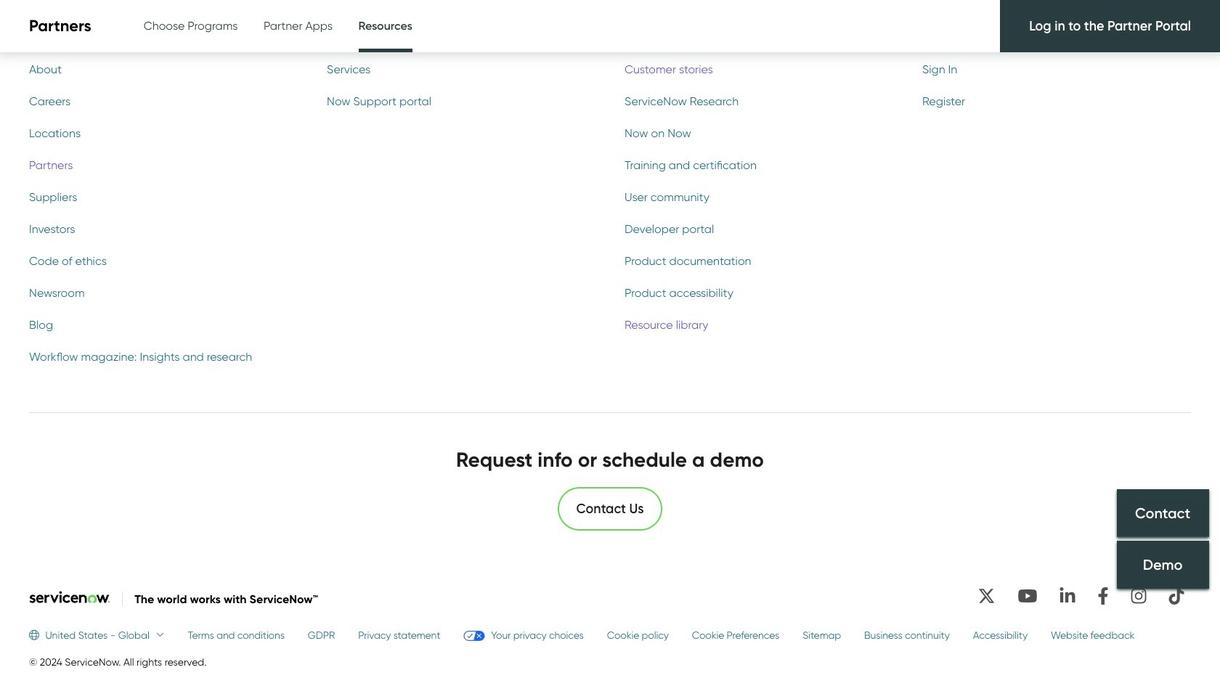 Task type: locate. For each thing, give the bounding box(es) containing it.
twitter image
[[971, 582, 1002, 611]]

instagram image
[[1124, 582, 1153, 611]]

servicenow image
[[29, 591, 111, 603]]

arc image
[[1114, 15, 1132, 32]]

globe image
[[29, 630, 45, 641]]



Task type: describe. For each thing, give the bounding box(es) containing it.
youtube image
[[1011, 582, 1044, 611]]

tiktok image
[[1162, 582, 1191, 611]]

facebook image
[[1091, 582, 1115, 611]]

linkedin image
[[1053, 582, 1082, 611]]

angle down image
[[149, 630, 164, 641]]



Task type: vqa. For each thing, say whether or not it's contained in the screenshot.
"in" in ServiceNow is a Leader in Digital Process Automation Software
no



